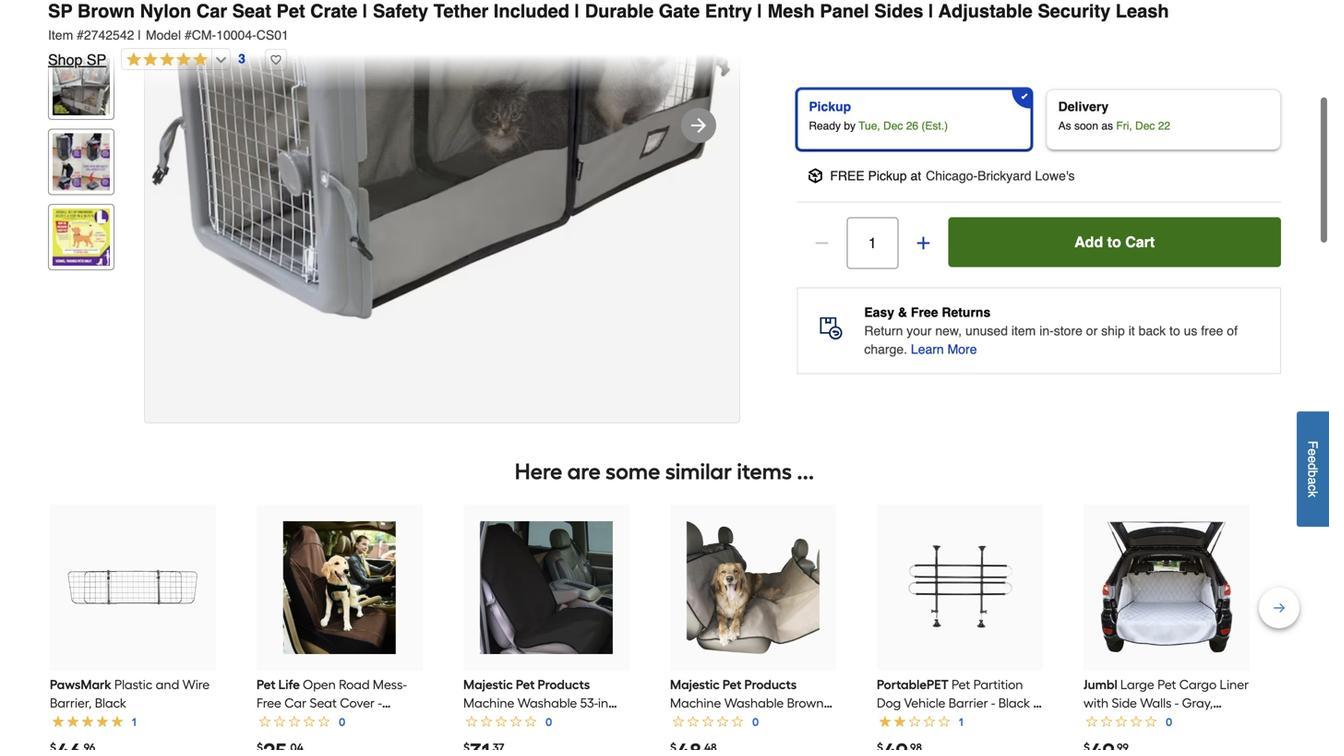Task type: describe. For each thing, give the bounding box(es) containing it.
chicago-
[[926, 171, 978, 186]]

at
[[911, 171, 922, 186]]

1 e from the top
[[1306, 449, 1321, 456]]

walls
[[1141, 699, 1172, 714]]

10004-
[[216, 28, 257, 42]]

some
[[606, 461, 661, 488]]

sides
[[875, 0, 924, 22]]

creates a cozy cove for right in the back seat of your car or truck
[[812, 6, 1182, 20]]

seat inside sp brown nylon car seat pet crate | safety tether included | durable gate entry | mesh panel sides | adjustable security leash item # 2742542 | model # cm-10004-cs01
[[232, 0, 271, 22]]

as
[[1059, 122, 1072, 135]]

1 horizontal spatial your
[[1089, 6, 1114, 20]]

in-
[[1040, 326, 1054, 341]]

cs01
[[256, 28, 289, 42]]

clipping
[[1045, 42, 1089, 56]]

easy & free returns return your new, unused item in-store or ship it back to us free of charge.
[[865, 308, 1238, 359]]

similar
[[665, 461, 732, 488]]

wire
[[183, 680, 210, 696]]

title image
[[53, 0, 110, 43]]

free
[[911, 308, 939, 323]]

jumbl large pet cargo liner with side walls - gray, machine washable, universal fit - pet car seat cover for large dogs/cats - waterproof image
[[1101, 524, 1234, 657]]

to inside easy & free returns return your new, unused item in-store or ship it back to us free of charge.
[[1170, 326, 1181, 341]]

here are some similar items ... heading
[[48, 456, 1282, 493]]

1 vertical spatial pickup
[[868, 171, 907, 186]]

1 vertical spatial -
[[1158, 735, 1162, 751]]

an
[[864, 42, 878, 56]]

car
[[1117, 6, 1135, 20]]

truck
[[1154, 6, 1182, 20]]

brickyard
[[978, 171, 1032, 186]]

machine inside large pet cargo liner with side walls - gray, machine washable, universal fit - pet car s
[[1084, 717, 1135, 733]]

pet inside sp brown nylon car seat pet crate | safety tether included | durable gate entry | mesh panel sides | adjustable security leash item # 2742542 | model # cm-10004-cs01
[[277, 0, 305, 22]]

cart
[[1126, 236, 1155, 253]]

majestic for majestic pet products machine washable brown fabric dog car seat cover | large pet size | safe
[[670, 680, 720, 696]]

nylon
[[140, 0, 191, 22]]

0 vertical spatial or
[[1139, 6, 1150, 20]]

2 portablepet link from the top
[[877, 680, 1042, 751]]

seat inside majestic pet products machine washable 53-in black fabric dog car seat cover | large pet size
[[590, 717, 618, 733]]

pickup image
[[808, 171, 823, 186]]

sp  #cm-10004-cs01 - thumbnail5 image
[[53, 136, 110, 193]]

fabric inside majestic pet products machine washable brown fabric dog car seat cover | large pet size | safe
[[670, 717, 707, 733]]

majestic pet products machine washable brown fabric dog car seat cover | large pet size | safety tether included | adjustable harness | easy installation image
[[687, 524, 820, 657]]

cove
[[902, 6, 929, 20]]

cover inside majestic pet products machine washable brown fabric dog car seat cover | large pet size | safe
[[793, 717, 828, 733]]

back inside easy & free returns return your new, unused item in-store or ship it back to us free of charge.
[[1139, 326, 1166, 341]]

sp inside sp brown nylon car seat pet crate | safety tether included | durable gate entry | mesh panel sides | adjustable security leash item # 2742542 | model # cm-10004-cs01
[[48, 0, 72, 22]]

includes
[[812, 42, 860, 56]]

dog inside majestic pet products machine washable brown fabric dog car seat cover | large pet size | safe
[[710, 717, 734, 733]]

universal
[[1084, 735, 1138, 751]]

items
[[737, 461, 792, 488]]

as
[[1102, 122, 1114, 135]]

22
[[1159, 122, 1171, 135]]

security
[[944, 42, 989, 56]]

1 horizontal spatial a
[[1107, 42, 1114, 56]]

soon
[[1075, 122, 1099, 135]]

more
[[948, 345, 977, 359]]

size
[[729, 735, 753, 751]]

brown inside sp brown nylon car seat pet crate | safety tether included | durable gate entry | mesh panel sides | adjustable security leash item # 2742542 | model # cm-10004-cs01
[[77, 0, 135, 22]]

Stepper number input field with increment and decrement buttons number field
[[847, 220, 899, 272]]

add
[[1075, 236, 1104, 253]]

sp  #cm-10004-cs01 - thumbnail6 image
[[53, 211, 110, 269]]

us
[[1184, 326, 1198, 341]]

53-
[[580, 699, 598, 714]]

products for brown
[[745, 680, 797, 696]]

gray,
[[1182, 699, 1214, 714]]

easy
[[865, 308, 895, 323]]

pawsmark plastic and wire barrier, black image
[[66, 524, 199, 657]]

adjustable
[[939, 0, 1033, 22]]

pet life
[[257, 680, 300, 696]]

harness
[[1118, 42, 1164, 56]]

black inside majestic pet products machine washable 53-in black fabric dog car seat cover | large pet size
[[464, 717, 495, 733]]

cozy
[[872, 6, 898, 20]]

k
[[1306, 491, 1321, 498]]

jumbl
[[1084, 680, 1118, 696]]

unused
[[966, 326, 1008, 341]]

c
[[1306, 485, 1321, 491]]

leash
[[1116, 0, 1170, 22]]

2 # from the left
[[185, 28, 192, 42]]

3
[[238, 51, 246, 66]]

safety
[[373, 0, 428, 22]]

in for right
[[980, 6, 990, 20]]

of inside easy & free returns return your new, unused item in-store or ship it back to us free of charge.
[[1227, 326, 1238, 341]]

shop sp
[[48, 51, 106, 68]]

charge.
[[865, 345, 908, 359]]

0 horizontal spatial of
[[1074, 6, 1085, 20]]

majestic for majestic pet products machine washable 53-in black fabric dog car seat cover | large pet size
[[464, 680, 513, 696]]

it
[[1129, 326, 1135, 341]]

right
[[951, 6, 976, 20]]

majestic pet products machine washable 53-in black fabric dog car seat cover | large pet size
[[464, 680, 618, 751]]

the
[[994, 6, 1012, 20]]

dog inside majestic pet products machine washable 53-in black fabric dog car seat cover | large pet size
[[538, 717, 562, 733]]

car inside majestic pet products machine washable 53-in black fabric dog car seat cover | large pet size
[[565, 717, 587, 733]]

portablepet pet partition dog vehicle barrier - black | adjustable width & height | keeps pets safe & secure in your vehicle | easy installation image
[[894, 524, 1027, 657]]

store
[[1054, 326, 1083, 341]]

and
[[156, 680, 179, 696]]

entry
[[705, 0, 752, 22]]

to inside button
[[1108, 236, 1122, 253]]

...
[[797, 461, 815, 488]]

0 horizontal spatial to
[[1093, 42, 1104, 56]]

0 horizontal spatial for
[[933, 6, 948, 20]]

item
[[1012, 326, 1036, 341]]

brown inside majestic pet products machine washable brown fabric dog car seat cover | large pet size | safe
[[787, 699, 824, 714]]

with
[[1084, 699, 1109, 714]]

delivery
[[1059, 102, 1109, 117]]

large inside large pet cargo liner with side walls - gray, machine washable, universal fit - pet car s
[[1121, 680, 1155, 696]]

2 pet life link from the top
[[257, 680, 417, 751]]



Task type: locate. For each thing, give the bounding box(es) containing it.
0 vertical spatial for
[[933, 6, 948, 20]]

sp  #cm-10004-cs01 - thumbnail4 image
[[53, 61, 110, 118]]

0 horizontal spatial your
[[907, 326, 932, 341]]

durable
[[585, 0, 654, 22]]

are
[[568, 461, 601, 488]]

# right the item
[[77, 28, 84, 42]]

0 horizontal spatial #
[[77, 28, 84, 42]]

lowe's
[[1035, 171, 1075, 186]]

cover inside majestic pet products machine washable 53-in black fabric dog car seat cover | large pet size
[[464, 735, 498, 751]]

sp down the 2742542
[[87, 51, 106, 68]]

learn more
[[911, 345, 977, 359]]

security
[[1038, 0, 1111, 22]]

0 horizontal spatial dog
[[538, 717, 562, 733]]

(est.)
[[922, 122, 948, 135]]

new,
[[936, 326, 962, 341]]

1 portablepet link from the top
[[877, 508, 1043, 751]]

0 horizontal spatial dec
[[884, 122, 903, 135]]

0 vertical spatial in
[[980, 6, 990, 20]]

1 horizontal spatial for
[[1027, 42, 1042, 56]]

1 horizontal spatial pickup
[[868, 171, 907, 186]]

1 vertical spatial back
[[1139, 326, 1166, 341]]

1 horizontal spatial back
[[1139, 326, 1166, 341]]

a left 'cozy' at right top
[[861, 6, 868, 20]]

0 vertical spatial a
[[861, 6, 868, 20]]

1 washable from the left
[[518, 699, 577, 714]]

2 horizontal spatial machine
[[1084, 717, 1135, 733]]

products for 53-
[[538, 680, 590, 696]]

1 dec from the left
[[884, 122, 903, 135]]

1 pet life link from the top
[[257, 508, 423, 751]]

0 horizontal spatial seat
[[232, 0, 271, 22]]

pet life  open road mess-free car seat cover - waterproof, machine washable, brown - protects seats from dog, cat, and child messes image
[[273, 524, 406, 657]]

plastic and wire barrier, black
[[50, 680, 210, 714]]

a left harness
[[1107, 42, 1114, 56]]

#
[[77, 28, 84, 42], [185, 28, 192, 42]]

- right fit
[[1158, 735, 1162, 751]]

side
[[1112, 699, 1137, 714]]

to right clipping
[[1093, 42, 1104, 56]]

in
[[980, 6, 990, 20], [598, 699, 609, 714]]

free
[[1202, 326, 1224, 341]]

pickup ready by tue, dec 26 (est.)
[[809, 102, 948, 135]]

26
[[906, 122, 919, 135]]

learn more link
[[911, 343, 977, 361]]

cover
[[793, 717, 828, 733], [464, 735, 498, 751]]

1 vertical spatial black
[[464, 717, 495, 733]]

f e e d b a c k
[[1306, 441, 1321, 498]]

learn
[[911, 345, 944, 359]]

0 horizontal spatial sp
[[48, 0, 72, 22]]

washable up size
[[725, 699, 784, 714]]

1 horizontal spatial of
[[1227, 326, 1238, 341]]

1 majestic from the left
[[464, 680, 513, 696]]

minus image
[[813, 237, 831, 255]]

pickup left the at
[[868, 171, 907, 186]]

majestic
[[464, 680, 513, 696], [670, 680, 720, 696]]

0 horizontal spatial machine
[[464, 699, 515, 714]]

2 fabric from the left
[[670, 717, 707, 733]]

2 washable from the left
[[725, 699, 784, 714]]

1 vertical spatial or
[[1087, 326, 1098, 341]]

2 horizontal spatial a
[[1306, 478, 1321, 485]]

adjustable
[[882, 42, 941, 56]]

returns
[[942, 308, 991, 323]]

2 vertical spatial a
[[1306, 478, 1321, 485]]

0 horizontal spatial pickup
[[809, 102, 852, 117]]

washable inside majestic pet products machine washable 53-in black fabric dog car seat cover | large pet size
[[518, 699, 577, 714]]

1 horizontal spatial brown
[[787, 699, 824, 714]]

5 stars image
[[122, 52, 208, 69]]

machine
[[464, 699, 515, 714], [670, 699, 721, 714], [1084, 717, 1135, 733]]

1 vertical spatial to
[[1108, 236, 1122, 253]]

0 horizontal spatial large
[[507, 735, 542, 751]]

f
[[1306, 441, 1321, 449]]

to left us
[[1170, 326, 1181, 341]]

or right car
[[1139, 6, 1150, 20]]

2 horizontal spatial to
[[1170, 326, 1181, 341]]

1 horizontal spatial products
[[745, 680, 797, 696]]

car down 53-
[[565, 717, 587, 733]]

free
[[830, 171, 865, 186]]

your left car
[[1089, 6, 1114, 20]]

here
[[515, 461, 563, 488]]

0 horizontal spatial -
[[1158, 735, 1162, 751]]

life
[[279, 680, 300, 696]]

large pet cargo liner with side walls - gray, machine washable, universal fit - pet car s
[[1084, 680, 1249, 751]]

0 vertical spatial sp
[[48, 0, 72, 22]]

sp brown nylon car seat pet crate | safety tether included | durable gate entry | mesh panel sides | adjustable security leash item # 2742542 | model # cm-10004-cs01
[[48, 0, 1170, 42]]

crate
[[310, 0, 358, 22]]

1 vertical spatial your
[[907, 326, 932, 341]]

large inside majestic pet products machine washable brown fabric dog car seat cover | large pet size | safe
[[670, 735, 704, 751]]

| inside majestic pet products machine washable 53-in black fabric dog car seat cover | large pet size
[[502, 735, 504, 751]]

# right model
[[185, 28, 192, 42]]

item number 2 7 4 2 5 4 2 and model number c m - 1 0 0 0 4 - c s 0 1 element
[[48, 26, 1282, 44]]

car
[[196, 0, 227, 22], [565, 717, 587, 733], [737, 717, 759, 733], [1187, 735, 1209, 751]]

d
[[1306, 463, 1321, 470]]

delivery as soon as fri, dec 22
[[1059, 102, 1171, 135]]

pickup inside pickup ready by tue, dec 26 (est.)
[[809, 102, 852, 117]]

car inside large pet cargo liner with side walls - gray, machine washable, universal fit - pet car s
[[1187, 735, 1209, 751]]

mesh
[[768, 0, 815, 22]]

1 horizontal spatial in
[[980, 6, 990, 20]]

dec inside pickup ready by tue, dec 26 (est.)
[[884, 122, 903, 135]]

0 vertical spatial cover
[[793, 717, 828, 733]]

add to cart button
[[949, 220, 1282, 270]]

0 horizontal spatial or
[[1087, 326, 1098, 341]]

products inside majestic pet products machine washable brown fabric dog car seat cover | large pet size | safe
[[745, 680, 797, 696]]

car inside sp brown nylon car seat pet crate | safety tether included | durable gate entry | mesh panel sides | adjustable security leash item # 2742542 | model # cm-10004-cs01
[[196, 0, 227, 22]]

products up 53-
[[538, 680, 590, 696]]

dec left 22
[[1136, 122, 1155, 135]]

option group
[[790, 84, 1289, 160]]

seat
[[1046, 6, 1071, 20]]

for right leash
[[1027, 42, 1042, 56]]

a up k at the right bottom of page
[[1306, 478, 1321, 485]]

0 vertical spatial of
[[1074, 6, 1085, 20]]

washable for seat
[[725, 699, 784, 714]]

creates
[[812, 6, 857, 20]]

for left right
[[933, 6, 948, 20]]

machine for black
[[464, 699, 515, 714]]

plastic
[[114, 680, 153, 696]]

e up d
[[1306, 449, 1321, 456]]

1 horizontal spatial -
[[1175, 699, 1179, 714]]

0 vertical spatial to
[[1093, 42, 1104, 56]]

pickup
[[809, 102, 852, 117], [868, 171, 907, 186]]

0 horizontal spatial back
[[1015, 6, 1043, 20]]

large
[[1121, 680, 1155, 696], [507, 735, 542, 751], [670, 735, 704, 751]]

tether
[[434, 0, 489, 22]]

1 horizontal spatial large
[[670, 735, 704, 751]]

a inside button
[[1306, 478, 1321, 485]]

1 products from the left
[[538, 680, 590, 696]]

2 horizontal spatial seat
[[763, 717, 790, 733]]

1 horizontal spatial majestic
[[670, 680, 720, 696]]

2 e from the top
[[1306, 456, 1321, 463]]

1 horizontal spatial washable
[[725, 699, 784, 714]]

shop
[[48, 51, 83, 68]]

2 products from the left
[[745, 680, 797, 696]]

panel
[[820, 0, 869, 22]]

dec inside delivery as soon as fri, dec 22
[[1136, 122, 1155, 135]]

0 horizontal spatial brown
[[77, 0, 135, 22]]

1 vertical spatial a
[[1107, 42, 1114, 56]]

washable inside majestic pet products machine washable brown fabric dog car seat cover | large pet size | safe
[[725, 699, 784, 714]]

1 horizontal spatial to
[[1108, 236, 1122, 253]]

option group containing pickup
[[790, 84, 1289, 160]]

of
[[1074, 6, 1085, 20], [1227, 326, 1238, 341]]

0 horizontal spatial washable
[[518, 699, 577, 714]]

included
[[494, 0, 570, 22]]

1 vertical spatial cover
[[464, 735, 498, 751]]

ship
[[1102, 326, 1125, 341]]

your inside easy & free returns return your new, unused item in-store or ship it back to us free of charge.
[[907, 326, 932, 341]]

sp up the item
[[48, 0, 72, 22]]

machine inside majestic pet products machine washable 53-in black fabric dog car seat cover | large pet size
[[464, 699, 515, 714]]

1 horizontal spatial black
[[464, 717, 495, 733]]

portablepet link
[[877, 508, 1043, 751], [877, 680, 1042, 751]]

car up size
[[737, 717, 759, 733]]

item
[[48, 28, 73, 42]]

in for 53-
[[598, 699, 609, 714]]

majestic inside majestic pet products machine washable 53-in black fabric dog car seat cover | large pet size
[[464, 680, 513, 696]]

pawsmark
[[50, 680, 112, 696]]

car inside majestic pet products machine washable brown fabric dog car seat cover | large pet size | safe
[[737, 717, 759, 733]]

0 horizontal spatial fabric
[[498, 717, 535, 733]]

fabric inside majestic pet products machine washable 53-in black fabric dog car seat cover | large pet size
[[498, 717, 535, 733]]

or inside easy & free returns return your new, unused item in-store or ship it back to us free of charge.
[[1087, 326, 1098, 341]]

to
[[1093, 42, 1104, 56], [1108, 236, 1122, 253], [1170, 326, 1181, 341]]

0 vertical spatial your
[[1089, 6, 1114, 20]]

back right the the
[[1015, 6, 1043, 20]]

washable
[[518, 699, 577, 714], [725, 699, 784, 714]]

majestic pet products machine washable 53-in black fabric dog car seat cover | large pet size | safety tether included | adjustable harness | protects seats from spills, dirt, and dander image
[[480, 524, 613, 657]]

0 horizontal spatial products
[[538, 680, 590, 696]]

e up 'b'
[[1306, 456, 1321, 463]]

- up washable,
[[1175, 699, 1179, 714]]

b
[[1306, 470, 1321, 478]]

machine inside majestic pet products machine washable brown fabric dog car seat cover | large pet size | safe
[[670, 699, 721, 714]]

tue,
[[859, 122, 881, 135]]

of right seat at the right
[[1074, 6, 1085, 20]]

pickup up the ready
[[809, 102, 852, 117]]

model
[[146, 28, 181, 42]]

1 horizontal spatial dec
[[1136, 122, 1155, 135]]

black inside plastic and wire barrier, black
[[95, 699, 126, 714]]

0 vertical spatial -
[[1175, 699, 1179, 714]]

washable for dog
[[518, 699, 577, 714]]

cargo
[[1180, 680, 1217, 696]]

here are some similar items ...
[[515, 461, 815, 488]]

0 vertical spatial back
[[1015, 6, 1043, 20]]

car down washable,
[[1187, 735, 1209, 751]]

dec
[[884, 122, 903, 135], [1136, 122, 1155, 135]]

your down free
[[907, 326, 932, 341]]

in inside majestic pet products machine washable 53-in black fabric dog car seat cover | large pet size
[[598, 699, 609, 714]]

by
[[844, 122, 856, 135]]

1 horizontal spatial #
[[185, 28, 192, 42]]

barrier,
[[50, 699, 92, 714]]

1 vertical spatial in
[[598, 699, 609, 714]]

1 horizontal spatial seat
[[590, 717, 618, 733]]

1 horizontal spatial fabric
[[670, 717, 707, 733]]

washable,
[[1138, 717, 1200, 733]]

2 horizontal spatial large
[[1121, 680, 1155, 696]]

leash
[[992, 42, 1023, 56]]

or left ship
[[1087, 326, 1098, 341]]

seat inside majestic pet products machine washable brown fabric dog car seat cover | large pet size | safe
[[763, 717, 790, 733]]

cm-
[[192, 28, 216, 42]]

arrow right image
[[688, 117, 710, 139]]

machine for dog
[[670, 699, 721, 714]]

1 vertical spatial of
[[1227, 326, 1238, 341]]

1 fabric from the left
[[498, 717, 535, 733]]

2 majestic from the left
[[670, 680, 720, 696]]

fit
[[1141, 735, 1155, 751]]

majestic inside majestic pet products machine washable brown fabric dog car seat cover | large pet size | safe
[[670, 680, 720, 696]]

1 dog from the left
[[538, 717, 562, 733]]

2 dog from the left
[[710, 717, 734, 733]]

1 # from the left
[[77, 28, 84, 42]]

back right it
[[1139, 326, 1166, 341]]

plus image
[[914, 237, 933, 255]]

0 horizontal spatial black
[[95, 699, 126, 714]]

liner
[[1220, 680, 1249, 696]]

2 vertical spatial to
[[1170, 326, 1181, 341]]

of right "free"
[[1227, 326, 1238, 341]]

1 vertical spatial sp
[[87, 51, 106, 68]]

&
[[898, 308, 908, 323]]

or
[[1139, 6, 1150, 20], [1087, 326, 1098, 341]]

1 vertical spatial for
[[1027, 42, 1042, 56]]

1 horizontal spatial dog
[[710, 717, 734, 733]]

1 horizontal spatial machine
[[670, 699, 721, 714]]

products up size
[[745, 680, 797, 696]]

to right "add"
[[1108, 236, 1122, 253]]

dec left the 26
[[884, 122, 903, 135]]

portablepet
[[877, 680, 949, 696]]

1 vertical spatial brown
[[787, 699, 824, 714]]

0 vertical spatial pickup
[[809, 102, 852, 117]]

0 vertical spatial black
[[95, 699, 126, 714]]

includes an adjustable security leash for clipping to a harness
[[812, 42, 1164, 56]]

0 horizontal spatial a
[[861, 6, 868, 20]]

0 horizontal spatial cover
[[464, 735, 498, 751]]

1 horizontal spatial or
[[1139, 6, 1150, 20]]

for
[[933, 6, 948, 20], [1027, 42, 1042, 56]]

1 horizontal spatial sp
[[87, 51, 106, 68]]

sp  #cm-10004-cs01 image
[[145, 0, 740, 426]]

car up cm-
[[196, 0, 227, 22]]

2742542
[[84, 28, 134, 42]]

products inside majestic pet products machine washable 53-in black fabric dog car seat cover | large pet size
[[538, 680, 590, 696]]

large inside majestic pet products machine washable 53-in black fabric dog car seat cover | large pet size
[[507, 735, 542, 751]]

2 dec from the left
[[1136, 122, 1155, 135]]

0 horizontal spatial in
[[598, 699, 609, 714]]

heart outline image
[[265, 49, 287, 71]]

0 vertical spatial brown
[[77, 0, 135, 22]]

washable left 53-
[[518, 699, 577, 714]]

0 horizontal spatial majestic
[[464, 680, 513, 696]]

gate
[[659, 0, 700, 22]]

1 horizontal spatial cover
[[793, 717, 828, 733]]

ready
[[809, 122, 841, 135]]



Task type: vqa. For each thing, say whether or not it's contained in the screenshot.
the Light Bulbs
no



